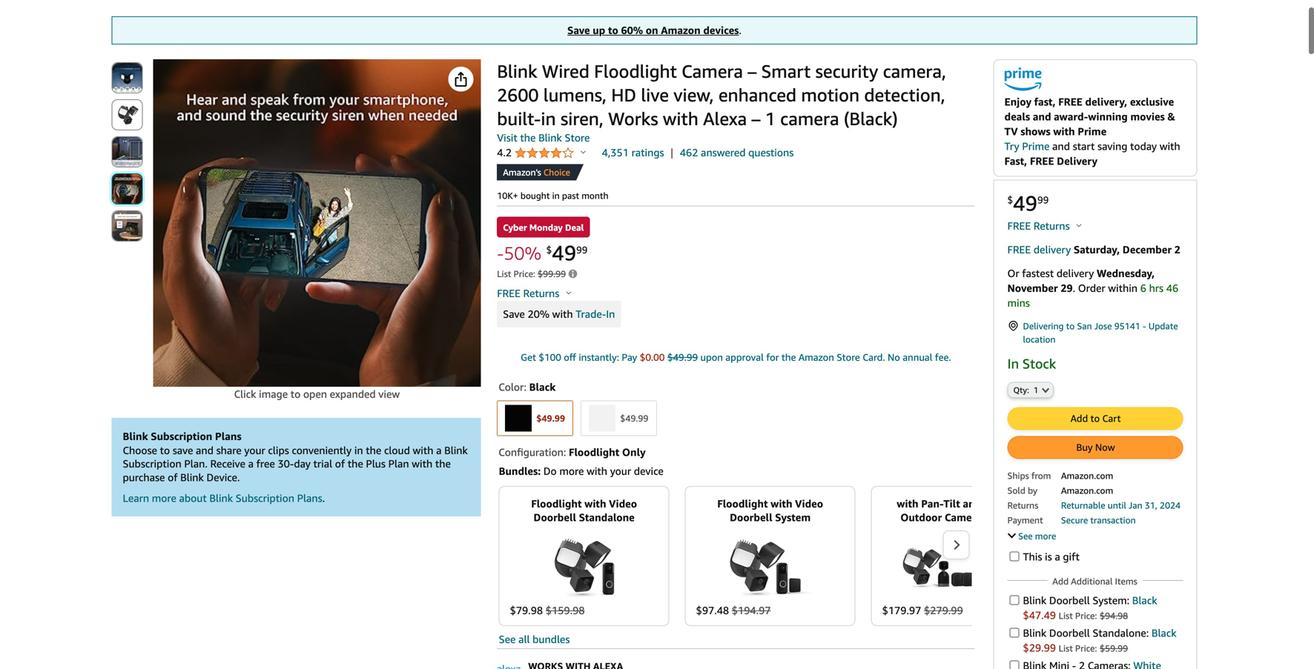 Task type: vqa. For each thing, say whether or not it's contained in the screenshot.
bottom gummy
no



Task type: locate. For each thing, give the bounding box(es) containing it.
in up the "visit the blink store" link
[[541, 108, 556, 129]]

returnable
[[1061, 500, 1106, 511]]

list right $29.99
[[1059, 644, 1073, 654]]

to left open
[[291, 388, 301, 400]]

clips
[[268, 445, 289, 457]]

1 horizontal spatial $
[[1008, 194, 1013, 206]]

month
[[582, 191, 609, 201]]

0 vertical spatial .
[[739, 24, 742, 36]]

0 horizontal spatial 1
[[765, 108, 776, 129]]

$49.99 left upon
[[667, 352, 698, 363]]

- right 95141 on the top right
[[1143, 321, 1146, 331]]

secure transaction support
[[1008, 515, 1136, 540]]

floodlight with video doorbell system
[[717, 498, 823, 524]]

cyber monday deal
[[503, 222, 584, 233]]

in
[[606, 308, 615, 320], [1008, 356, 1019, 372]]

blink up 2600 in the top of the page
[[497, 60, 537, 82]]

$ down the fast,
[[1008, 194, 1013, 206]]

0 vertical spatial 49
[[1013, 191, 1038, 216]]

0 horizontal spatial $49.99
[[537, 413, 565, 424]]

- inside -50% $ 49 99
[[497, 242, 504, 264]]

0 vertical spatial -
[[497, 242, 504, 264]]

1 vertical spatial price:
[[1075, 611, 1097, 621]]

$49.99 right black image
[[537, 413, 565, 424]]

see right extender expand image
[[1018, 531, 1033, 542]]

.
[[739, 24, 742, 36], [1073, 282, 1075, 294], [322, 493, 325, 505]]

add to cart
[[1071, 413, 1121, 424]]

0 horizontal spatial 2
[[984, 498, 990, 510]]

start
[[1073, 140, 1095, 152]]

tv
[[1005, 125, 1018, 137]]

amazon
[[661, 24, 701, 36], [799, 352, 834, 363]]

None checkbox
[[1010, 596, 1019, 605]]

view,
[[674, 84, 714, 106]]

configuration:
[[499, 446, 566, 459]]

choice
[[544, 167, 570, 178]]

99 inside $ 49 99
[[1038, 194, 1049, 206]]

1 vertical spatial delivery
[[1057, 267, 1094, 279]]

0 vertical spatial prime
[[1078, 125, 1107, 137]]

list inside blink doorbell standalone: black $29.99 list price: $59.99
[[1059, 644, 1073, 654]]

49 down the fast,
[[1013, 191, 1038, 216]]

1 down 'enhanced'
[[765, 108, 776, 129]]

with inside floodlight with video doorbell system
[[771, 498, 792, 510]]

popover image up free delivery saturday, december 2
[[1077, 223, 1082, 227]]

video up system
[[795, 498, 823, 510]]

black inside blink doorbell system: black $47.49 list price: $94.98
[[1132, 595, 1157, 607]]

0 horizontal spatial plans
[[215, 431, 242, 443]]

add down this is a gift
[[1053, 576, 1069, 587]]

price: left $59.99
[[1075, 644, 1097, 654]]

plus
[[366, 458, 386, 470]]

plans up share
[[215, 431, 242, 443]]

0 horizontal spatial store
[[565, 132, 590, 144]]

1 horizontal spatial store
[[837, 352, 860, 363]]

in stock
[[1008, 356, 1056, 372]]

with down configuration: floodlight only at the left of page
[[587, 466, 607, 478]]

1 horizontal spatial save
[[567, 24, 590, 36]]

about
[[179, 493, 207, 505]]

see for see all bundles
[[499, 634, 516, 646]]

1 vertical spatial $
[[546, 244, 552, 256]]

tilt
[[944, 498, 960, 510]]

a left free
[[248, 458, 254, 470]]

0 horizontal spatial $49.99 button
[[498, 402, 573, 436]]

doorbell inside floodlight with video doorbell system
[[730, 512, 773, 524]]

0 vertical spatial 2
[[1175, 243, 1181, 256]]

0 horizontal spatial .
[[322, 493, 325, 505]]

video inside floodlight with video doorbell system
[[795, 498, 823, 510]]

99 up free delivery link
[[1038, 194, 1049, 206]]

free delivery link
[[1008, 243, 1071, 256]]

0 horizontal spatial your
[[244, 445, 265, 457]]

popover image left '4,351'
[[581, 150, 586, 154]]

1 left dropdown image
[[1034, 385, 1038, 395]]

with down view,
[[663, 108, 699, 129]]

Add to Cart submit
[[1008, 408, 1183, 430]]

amazon.com inside amazon.com returns
[[1061, 486, 1113, 496]]

– down 'enhanced'
[[752, 108, 761, 129]]

the right visit
[[520, 132, 536, 144]]

0 horizontal spatial 99
[[576, 244, 588, 256]]

1 horizontal spatial free returns
[[1008, 220, 1073, 232]]

your down only
[[610, 466, 631, 478]]

1 horizontal spatial 99
[[1038, 194, 1049, 206]]

2 vertical spatial returns
[[1008, 500, 1039, 511]]

49 up $99.99
[[552, 241, 576, 266]]

fast,
[[1034, 96, 1056, 108]]

$0.00
[[640, 352, 665, 363]]

$49.99 button up only
[[581, 402, 656, 436]]

1 vertical spatial your
[[610, 466, 631, 478]]

delivery up 'or fastest delivery'
[[1034, 243, 1071, 256]]

shows
[[1021, 125, 1051, 137]]

2 vertical spatial list
[[1059, 644, 1073, 654]]

2 vertical spatial price:
[[1075, 644, 1097, 654]]

with up system
[[771, 498, 792, 510]]

– up 'enhanced'
[[748, 60, 757, 82]]

0 horizontal spatial amazon
[[661, 24, 701, 36]]

more for learn more about blink subscription plans .
[[152, 493, 176, 505]]

2 amazon.com from the top
[[1061, 486, 1113, 496]]

1 vertical spatial a
[[248, 458, 254, 470]]

mins
[[1008, 297, 1030, 309]]

product image image up $159.98 at left
[[554, 539, 614, 598]]

delivery
[[1057, 155, 1098, 167]]

2 video from the left
[[795, 498, 823, 510]]

device.
[[207, 472, 240, 484]]

0 horizontal spatial -
[[497, 242, 504, 264]]

99
[[1038, 194, 1049, 206], [576, 244, 588, 256]]

dropdown image
[[1042, 387, 1050, 393]]

all
[[518, 634, 530, 646]]

black link for system:
[[1132, 595, 1157, 607]]

20%
[[528, 308, 550, 320]]

black image
[[505, 405, 532, 432]]

in inside blink wired floodlight camera – smart security camera, 2600 lumens, hd live view, enhanced motion detection, built-in siren, works with alexa – 1 camera (black) visit the blink store
[[541, 108, 556, 129]]

bundles: do more with your device
[[499, 466, 664, 478]]

1 amazon.com from the top
[[1061, 471, 1113, 481]]

enhanced
[[719, 84, 797, 106]]

the
[[520, 132, 536, 144], [782, 352, 796, 363], [366, 445, 381, 457], [348, 458, 363, 470], [435, 458, 451, 470]]

returns up payment
[[1008, 500, 1039, 511]]

floodlight inside floodlight with video doorbell system
[[717, 498, 768, 510]]

store inside blink wired floodlight camera – smart security camera, 2600 lumens, hd live view, enhanced motion detection, built-in siren, works with alexa – 1 camera (black) visit the blink store
[[565, 132, 590, 144]]

0 horizontal spatial in
[[606, 308, 615, 320]]

award-
[[1054, 110, 1088, 123]]

update
[[1149, 321, 1178, 331]]

amazon.com down buy at the right of page
[[1061, 471, 1113, 481]]

amazon.com inside amazon.com sold by
[[1061, 471, 1113, 481]]

free returns up free delivery link
[[1008, 220, 1073, 232]]

$49.99
[[667, 352, 698, 363], [537, 413, 565, 424], [620, 413, 649, 424]]

to right up
[[608, 24, 618, 36]]

prime down "shows"
[[1022, 140, 1050, 152]]

30-
[[278, 458, 294, 470]]

subscription up purchase
[[123, 458, 181, 470]]

a right is
[[1055, 551, 1060, 563]]

lumens,
[[543, 84, 607, 106]]

- inside delivering to san jose 95141 - update location
[[1143, 321, 1146, 331]]

1 vertical spatial –
[[752, 108, 761, 129]]

2 up cameras
[[984, 498, 990, 510]]

0 vertical spatial popover image
[[581, 150, 586, 154]]

$49.99 for 1st $49.99 button from the left
[[537, 413, 565, 424]]

95141
[[1114, 321, 1140, 331]]

returns for the leftmost free returns 'button'
[[523, 287, 559, 300]]

your up free
[[244, 445, 265, 457]]

1 vertical spatial 99
[[576, 244, 588, 256]]

$ inside -50% $ 49 99
[[546, 244, 552, 256]]

blink down the device.
[[209, 493, 233, 505]]

returns inside amazon.com returns
[[1008, 500, 1039, 511]]

color:
[[499, 381, 527, 393]]

plans down day at the left bottom
[[297, 493, 322, 505]]

0 vertical spatial black link
[[1132, 595, 1157, 607]]

1 horizontal spatial free returns button
[[1008, 219, 1082, 233]]

. up 'camera'
[[739, 24, 742, 36]]

1 vertical spatial free returns button
[[497, 286, 571, 301]]

and inside blink subscription plans choose to save and share your clips conveniently in the cloud with a blink subscription plan. receive a free 30-day trial of the plus plan with the purchase of blink device.
[[196, 445, 214, 457]]

and up plan.
[[196, 445, 214, 457]]

ships
[[1008, 471, 1029, 481]]

1 vertical spatial amazon.com
[[1061, 486, 1113, 496]]

option group containing $49.99
[[493, 398, 975, 439]]

in inside blink subscription plans choose to save and share your clips conveniently in the cloud with a blink subscription plan. receive a free 30-day trial of the plus plan with the purchase of blink device.
[[354, 445, 363, 457]]

list right $47.49
[[1059, 611, 1073, 621]]

$49.99 button down color: black
[[498, 402, 573, 436]]

price: for blink doorbell system:
[[1075, 611, 1097, 621]]

0 vertical spatial add
[[1071, 413, 1088, 424]]

no
[[888, 352, 900, 363]]

store
[[565, 132, 590, 144], [837, 352, 860, 363]]

save for save up to 60% on amazon devices .
[[567, 24, 590, 36]]

1 horizontal spatial a
[[436, 445, 442, 457]]

0 vertical spatial returns
[[1034, 220, 1070, 232]]

1 horizontal spatial see
[[1018, 531, 1033, 542]]

0 vertical spatial in
[[541, 108, 556, 129]]

1 horizontal spatial amazon
[[799, 352, 834, 363]]

0 horizontal spatial popover image
[[581, 150, 586, 154]]

or
[[1008, 267, 1019, 279]]

popover image
[[581, 150, 586, 154], [1077, 223, 1082, 227]]

wired
[[542, 60, 590, 82]]

1 vertical spatial add
[[1053, 576, 1069, 587]]

1 horizontal spatial prime
[[1078, 125, 1107, 137]]

amazon.com
[[1061, 471, 1113, 481], [1061, 486, 1113, 496]]

1 $49.99 button from the left
[[498, 402, 573, 436]]

see left all
[[499, 634, 516, 646]]

1 vertical spatial more
[[152, 493, 176, 505]]

to left san
[[1066, 321, 1075, 331]]

list inside blink doorbell system: black $47.49 list price: $94.98
[[1059, 611, 1073, 621]]

popover image inside "4.2" button
[[581, 150, 586, 154]]

blink doorbell system: black $47.49 list price: $94.98
[[1023, 595, 1157, 622]]

2 vertical spatial a
[[1055, 551, 1060, 563]]

2 vertical spatial .
[[322, 493, 325, 505]]

0 vertical spatial store
[[565, 132, 590, 144]]

None submit
[[112, 63, 142, 93], [112, 100, 142, 130], [112, 137, 142, 167], [112, 174, 142, 204], [112, 211, 142, 241], [112, 63, 142, 93], [112, 100, 142, 130], [112, 137, 142, 167], [112, 174, 142, 204], [112, 211, 142, 241]]

2 inside with pan-tilt and 2 outdoor cameras
[[984, 498, 990, 510]]

list down 50%
[[497, 269, 511, 279]]

free returns button down list price: $99.99
[[497, 286, 571, 301]]

to left save
[[160, 445, 170, 457]]

1 horizontal spatial product image image
[[730, 540, 811, 597]]

1 vertical spatial 1
[[1034, 385, 1038, 395]]

more for see more
[[1035, 531, 1056, 542]]

motion
[[801, 84, 860, 106]]

see inside dropdown button
[[1018, 531, 1033, 542]]

$49.99 right white image
[[620, 413, 649, 424]]

free
[[1058, 96, 1083, 108], [1030, 155, 1054, 167], [1008, 220, 1031, 232], [1008, 243, 1031, 256], [497, 287, 521, 300]]

system
[[775, 512, 811, 524]]

your inside blink subscription plans choose to save and share your clips conveniently in the cloud with a blink subscription plan. receive a free 30-day trial of the plus plan with the purchase of blink device.
[[244, 445, 265, 457]]

free down $ 49 99
[[1008, 220, 1031, 232]]

0 horizontal spatial a
[[248, 458, 254, 470]]

and inside with pan-tilt and 2 outdoor cameras
[[963, 498, 981, 510]]

0 vertical spatial free returns
[[1008, 220, 1073, 232]]

more inside dropdown button
[[1035, 531, 1056, 542]]

2 vertical spatial more
[[1035, 531, 1056, 542]]

$94.98
[[1100, 611, 1128, 621]]

returns up free delivery link
[[1034, 220, 1070, 232]]

1 vertical spatial 49
[[552, 241, 576, 266]]

Buy Now submit
[[1008, 437, 1183, 459]]

. down 'trial'
[[322, 493, 325, 505]]

0 horizontal spatial product image image
[[554, 539, 614, 598]]

option group inside main content
[[493, 398, 975, 439]]

list containing floodlight with video doorbell standalone
[[499, 487, 1228, 627]]

amazon.com for amazon.com returns
[[1061, 486, 1113, 496]]

of right purchase
[[168, 472, 178, 484]]

0 vertical spatial of
[[335, 458, 345, 470]]

video up standalone
[[609, 498, 637, 510]]

with
[[663, 108, 699, 129], [1053, 125, 1075, 137], [1160, 140, 1180, 152], [552, 308, 573, 320], [413, 445, 433, 457], [412, 458, 433, 470], [587, 466, 607, 478], [585, 498, 606, 510], [771, 498, 792, 510], [897, 498, 919, 510]]

blink down plan.
[[180, 472, 204, 484]]

ratings
[[632, 146, 664, 159]]

1 vertical spatial 2
[[984, 498, 990, 510]]

2 horizontal spatial more
[[1035, 531, 1056, 542]]

$97.48 $194.97
[[696, 605, 771, 617]]

4,351
[[602, 146, 629, 159]]

add up buy at the right of page
[[1071, 413, 1088, 424]]

price: for blink doorbell standalone:
[[1075, 644, 1097, 654]]

0 vertical spatial your
[[244, 445, 265, 457]]

smart
[[761, 60, 811, 82]]

list
[[499, 487, 1228, 627]]

product image image for $279.99
[[903, 548, 984, 589]]

main content
[[98, 13, 1228, 670]]

1 vertical spatial subscription
[[123, 458, 181, 470]]

1 vertical spatial plans
[[297, 493, 322, 505]]

1 horizontal spatial video
[[795, 498, 823, 510]]

0 horizontal spatial prime
[[1022, 140, 1050, 152]]

qty:
[[1013, 385, 1029, 395]]

black right standalone:
[[1152, 627, 1177, 640]]

returns up 20% at the top
[[523, 287, 559, 300]]

product image image up $194.97
[[730, 540, 811, 597]]

free up or
[[1008, 243, 1031, 256]]

option group
[[493, 398, 975, 439]]

in up instantly: in the left bottom of the page
[[606, 308, 615, 320]]

2
[[1175, 243, 1181, 256], [984, 498, 990, 510]]

6 hrs 46 mins
[[1008, 282, 1179, 309]]

price: inside blink doorbell standalone: black $29.99 list price: $59.99
[[1075, 644, 1097, 654]]

price: left '$94.98'
[[1075, 611, 1097, 621]]

1 horizontal spatial popover image
[[1077, 223, 1082, 227]]

subscription up save
[[151, 431, 212, 443]]

0 horizontal spatial more
[[152, 493, 176, 505]]

product image image for $159.98
[[554, 539, 614, 598]]

0 horizontal spatial add
[[1053, 576, 1069, 587]]

free returns down list price: $99.99
[[497, 287, 562, 300]]

learn more about blink subscription plans link
[[123, 493, 322, 505]]

0 vertical spatial $
[[1008, 194, 1013, 206]]

video inside "floodlight with video doorbell standalone"
[[609, 498, 637, 510]]

1 horizontal spatial 2
[[1175, 243, 1181, 256]]

0 vertical spatial –
[[748, 60, 757, 82]]

monday
[[529, 222, 563, 233]]

more down configuration: floodlight only at the left of page
[[559, 466, 584, 478]]

add for add additional items
[[1053, 576, 1069, 587]]

none checkbox inside main content
[[1010, 596, 1019, 605]]

$279.99
[[924, 605, 963, 617]]

more up is
[[1035, 531, 1056, 542]]

delivery up 29
[[1057, 267, 1094, 279]]

1 vertical spatial list
[[1059, 611, 1073, 621]]

with inside with pan-tilt and 2 outdoor cameras
[[897, 498, 919, 510]]

the inside blink wired floodlight camera – smart security camera, 2600 lumens, hd live view, enhanced motion detection, built-in siren, works with alexa – 1 camera (black) visit the blink store
[[520, 132, 536, 144]]

doorbell down additional
[[1049, 595, 1090, 607]]

- down cyber
[[497, 242, 504, 264]]

instantly:
[[579, 352, 619, 363]]

0 vertical spatial black
[[529, 381, 556, 393]]

more right learn on the left bottom of page
[[152, 493, 176, 505]]

1 horizontal spatial plans
[[297, 493, 322, 505]]

(black)
[[844, 108, 898, 129]]

from
[[1032, 471, 1051, 481]]

10k+ bought in past month
[[497, 191, 609, 201]]

29
[[1061, 282, 1073, 294]]

a
[[436, 445, 442, 457], [248, 458, 254, 470], [1055, 551, 1060, 563]]

product image image
[[554, 539, 614, 598], [730, 540, 811, 597], [903, 548, 984, 589]]

click
[[234, 388, 256, 400]]

2 vertical spatial subscription
[[236, 493, 294, 505]]

is
[[1045, 551, 1052, 563]]

past
[[562, 191, 579, 201]]

0 horizontal spatial video
[[609, 498, 637, 510]]

2 horizontal spatial product image image
[[903, 548, 984, 589]]

returns
[[1034, 220, 1070, 232], [523, 287, 559, 300], [1008, 500, 1039, 511]]

1 vertical spatial black
[[1132, 595, 1157, 607]]

$ down monday
[[546, 244, 552, 256]]

0 vertical spatial free returns button
[[1008, 219, 1082, 233]]

$29.99
[[1023, 642, 1056, 654]]

2 $49.99 button from the left
[[581, 402, 656, 436]]

None checkbox
[[1010, 628, 1019, 638], [1010, 661, 1019, 670], [1010, 628, 1019, 638], [1010, 661, 1019, 670]]

1 vertical spatial of
[[168, 472, 178, 484]]

price: inside blink doorbell system: black $47.49 list price: $94.98
[[1075, 611, 1097, 621]]

expanded
[[330, 388, 376, 400]]

black down items
[[1132, 595, 1157, 607]]

black inside blink doorbell standalone: black $29.99 list price: $59.99
[[1152, 627, 1177, 640]]

0 horizontal spatial $
[[546, 244, 552, 256]]

save left up
[[567, 24, 590, 36]]

black link down items
[[1132, 595, 1157, 607]]

free returns button up free delivery link
[[1008, 219, 1082, 233]]

your
[[244, 445, 265, 457], [610, 466, 631, 478]]

black
[[529, 381, 556, 393], [1132, 595, 1157, 607], [1152, 627, 1177, 640]]

see all bundles
[[499, 634, 570, 646]]

stock
[[1023, 356, 1056, 372]]

doorbell down blink doorbell system: black $47.49 list price: $94.98 on the right of the page
[[1049, 627, 1090, 640]]

hrs
[[1149, 282, 1164, 294]]

free down list price: $99.99
[[497, 287, 521, 300]]

for
[[766, 352, 779, 363]]

with up outdoor
[[897, 498, 919, 510]]

1 horizontal spatial add
[[1071, 413, 1088, 424]]

0 vertical spatial 1
[[765, 108, 776, 129]]

free down try prime link
[[1030, 155, 1054, 167]]

december
[[1123, 243, 1172, 256]]

receive
[[210, 458, 245, 470]]

delivering to san jose 95141 - update location link
[[1008, 320, 1183, 346]]

annual
[[903, 352, 933, 363]]

2 right december
[[1175, 243, 1181, 256]]

with down award- at the top
[[1053, 125, 1075, 137]]

prime
[[1078, 125, 1107, 137], [1022, 140, 1050, 152]]

0 horizontal spatial free returns button
[[497, 286, 571, 301]]

blink up $47.49
[[1023, 595, 1047, 607]]

blink inside blink doorbell standalone: black $29.99 list price: $59.99
[[1023, 627, 1047, 640]]

1 video from the left
[[609, 498, 637, 510]]

blink right "cloud" in the left of the page
[[444, 445, 468, 457]]

product image image up $279.99
[[903, 548, 984, 589]]

delivery,
[[1085, 96, 1127, 108]]

try
[[1005, 140, 1019, 152]]

1 vertical spatial returns
[[523, 287, 559, 300]]

in right conveniently
[[354, 445, 363, 457]]

$179.97 $279.99
[[882, 605, 963, 617]]

blink up $29.99
[[1023, 627, 1047, 640]]

amazon.com up returnable
[[1061, 486, 1113, 496]]



Task type: describe. For each thing, give the bounding box(es) containing it.
amazon's
[[503, 167, 541, 178]]

2 horizontal spatial a
[[1055, 551, 1060, 563]]

cloud
[[384, 445, 410, 457]]

blink inside blink doorbell system: black $47.49 list price: $94.98
[[1023, 595, 1047, 607]]

1 vertical spatial in
[[1008, 356, 1019, 372]]

enjoy fast, free delivery, exclusive deals and award-winning movies & tv shows with prime try prime and start saving today with fast, free delivery
[[1005, 96, 1180, 167]]

with right plan at left
[[412, 458, 433, 470]]

delivering to san jose 95141 - update location
[[1023, 321, 1178, 345]]

save up to 60% on amazon devices link
[[567, 24, 739, 36]]

1 horizontal spatial 49
[[1013, 191, 1038, 216]]

see all bundles link
[[499, 634, 570, 646]]

cart
[[1102, 413, 1121, 424]]

returnable until jan 31, 2024 button
[[1061, 499, 1181, 511]]

2 for with pan-tilt and 2 outdoor cameras
[[984, 498, 990, 510]]

movies
[[1131, 110, 1165, 123]]

This is a gift checkbox
[[1010, 552, 1019, 562]]

the up the plus
[[366, 445, 381, 457]]

. order within
[[1073, 282, 1140, 294]]

0 vertical spatial delivery
[[1034, 243, 1071, 256]]

0 vertical spatial amazon
[[661, 24, 701, 36]]

and down fast,
[[1033, 110, 1051, 123]]

deals
[[1005, 110, 1030, 123]]

floodlight inside blink wired floodlight camera – smart security camera, 2600 lumens, hd live view, enhanced motion detection, built-in siren, works with alexa – 1 camera (black) visit the blink store
[[594, 60, 677, 82]]

4,351 ratings
[[602, 146, 664, 159]]

$47.49
[[1023, 609, 1056, 622]]

video for system
[[795, 498, 823, 510]]

security
[[815, 60, 878, 82]]

camera,
[[883, 60, 946, 82]]

1 horizontal spatial 1
[[1034, 385, 1038, 395]]

camera
[[780, 108, 839, 129]]

ships from
[[1008, 471, 1051, 481]]

plans inside blink subscription plans choose to save and share your clips conveniently in the cloud with a blink subscription plan. receive a free 30-day trial of the plus plan with the purchase of blink device.
[[215, 431, 242, 443]]

$49.99 for 2nd $49.99 button from left
[[620, 413, 649, 424]]

devices
[[703, 24, 739, 36]]

blink doorbell standalone: black $29.99 list price: $59.99
[[1023, 627, 1177, 654]]

see more button
[[1008, 530, 1056, 542]]

with right "cloud" in the left of the page
[[413, 445, 433, 457]]

1 horizontal spatial of
[[335, 458, 345, 470]]

50%
[[504, 242, 541, 264]]

2 horizontal spatial .
[[1073, 282, 1075, 294]]

10k+
[[497, 191, 518, 201]]

1 vertical spatial amazon
[[799, 352, 834, 363]]

see for see more
[[1018, 531, 1033, 542]]

product image image for $194.97
[[730, 540, 811, 597]]

main content containing 49
[[98, 13, 1228, 670]]

saturday,
[[1074, 243, 1120, 256]]

san
[[1077, 321, 1092, 331]]

siren,
[[561, 108, 604, 129]]

31,
[[1145, 500, 1158, 511]]

get
[[521, 352, 536, 363]]

60%
[[621, 24, 643, 36]]

-50% $ 49 99
[[497, 241, 588, 266]]

answered
[[701, 146, 746, 159]]

$97.48
[[696, 605, 729, 617]]

2 for free delivery saturday, december 2
[[1175, 243, 1181, 256]]

buy now
[[1076, 442, 1115, 453]]

bundles
[[533, 634, 570, 646]]

0 vertical spatial a
[[436, 445, 442, 457]]

blink up "4.2" button
[[538, 132, 562, 144]]

free delivery saturday, december 2
[[1008, 243, 1181, 256]]

returns for free returns 'button' to the right
[[1034, 220, 1070, 232]]

doorbell inside blink doorbell system: black $47.49 list price: $94.98
[[1049, 595, 1090, 607]]

to inside delivering to san jose 95141 - update location
[[1066, 321, 1075, 331]]

black for blink doorbell standalone:
[[1152, 627, 1177, 640]]

0 horizontal spatial 49
[[552, 241, 576, 266]]

save for save 20% with trade-in
[[503, 308, 525, 320]]

today
[[1130, 140, 1157, 152]]

1 horizontal spatial .
[[739, 24, 742, 36]]

this item is certified to work with alexa image
[[497, 661, 521, 670]]

the right for
[[782, 352, 796, 363]]

fastest
[[1022, 267, 1054, 279]]

the right plan at left
[[435, 458, 451, 470]]

detection,
[[864, 84, 945, 106]]

get $100 off instantly: pay $0.00 $49.99 upon approval for the amazon store card. no annual fee.
[[521, 352, 951, 363]]

by
[[1028, 486, 1038, 496]]

$179.97
[[882, 605, 921, 617]]

this
[[1023, 551, 1042, 563]]

exclusive
[[1130, 96, 1174, 108]]

to left 'cart'
[[1091, 413, 1100, 424]]

with inside blink wired floodlight camera – smart security camera, 2600 lumens, hd live view, enhanced motion detection, built-in siren, works with alexa – 1 camera (black) visit the blink store
[[663, 108, 699, 129]]

sold
[[1008, 486, 1026, 496]]

list for blink doorbell standalone:
[[1059, 644, 1073, 654]]

blink up 'choose'
[[123, 431, 148, 443]]

and up delivery
[[1052, 140, 1070, 152]]

support
[[1008, 530, 1040, 540]]

1 vertical spatial store
[[837, 352, 860, 363]]

1 horizontal spatial your
[[610, 466, 631, 478]]

add for add to cart
[[1071, 413, 1088, 424]]

amazon.com sold by
[[1008, 471, 1113, 496]]

additional
[[1071, 576, 1113, 587]]

with right today
[[1160, 140, 1180, 152]]

to inside blink subscription plans choose to save and share your clips conveniently in the cloud with a blink subscription plan. receive a free 30-day trial of the plus plan with the purchase of blink device.
[[160, 445, 170, 457]]

video for standalone
[[609, 498, 637, 510]]

black link for standalone:
[[1152, 627, 1177, 640]]

$159.98
[[546, 605, 585, 617]]

with pan-tilt and 2 outdoor cameras
[[897, 498, 990, 524]]

0 horizontal spatial free returns
[[497, 287, 562, 300]]

questions
[[748, 146, 794, 159]]

saving
[[1098, 140, 1128, 152]]

0 vertical spatial more
[[559, 466, 584, 478]]

next image
[[953, 540, 961, 551]]

delivering
[[1023, 321, 1064, 331]]

0 vertical spatial list
[[497, 269, 511, 279]]

jan
[[1129, 500, 1143, 511]]

amazon prime logo image
[[1005, 67, 1042, 94]]

list for blink doorbell system:
[[1059, 611, 1073, 621]]

free up award- at the top
[[1058, 96, 1083, 108]]

winning
[[1088, 110, 1128, 123]]

save
[[173, 445, 193, 457]]

free
[[256, 458, 275, 470]]

doorbell inside blink doorbell standalone: black $29.99 list price: $59.99
[[1049, 627, 1090, 640]]

|
[[671, 146, 674, 159]]

46
[[1166, 282, 1179, 294]]

0 vertical spatial in
[[606, 308, 615, 320]]

the left the plus
[[348, 458, 363, 470]]

standalone
[[579, 512, 635, 524]]

0 vertical spatial price:
[[514, 269, 535, 279]]

with down popover image at top
[[552, 308, 573, 320]]

floodlight inside "floodlight with video doorbell standalone"
[[531, 498, 582, 510]]

amazon.com for amazon.com sold by
[[1061, 471, 1113, 481]]

extender expand image
[[1008, 530, 1016, 539]]

1 inside blink wired floodlight camera – smart security camera, 2600 lumens, hd live view, enhanced motion detection, built-in siren, works with alexa – 1 camera (black) visit the blink store
[[765, 108, 776, 129]]

fast,
[[1005, 155, 1027, 167]]

0 horizontal spatial of
[[168, 472, 178, 484]]

add additional items
[[1053, 576, 1138, 587]]

until
[[1108, 500, 1126, 511]]

2 horizontal spatial $49.99
[[667, 352, 698, 363]]

4.2
[[497, 146, 515, 159]]

enjoy
[[1005, 96, 1032, 108]]

popover image
[[566, 291, 571, 295]]

buy
[[1076, 442, 1093, 453]]

white image
[[589, 405, 615, 432]]

pan-
[[921, 498, 944, 510]]

with inside "floodlight with video doorbell standalone"
[[585, 498, 606, 510]]

approval
[[726, 352, 764, 363]]

fee.
[[935, 352, 951, 363]]

off
[[564, 352, 576, 363]]

doorbell inside "floodlight with video doorbell standalone"
[[534, 512, 576, 524]]

$99.99
[[538, 269, 566, 279]]

99 inside -50% $ 49 99
[[576, 244, 588, 256]]

image
[[259, 388, 288, 400]]

2600
[[497, 84, 539, 106]]

up
[[593, 24, 605, 36]]

popover image inside free returns 'button'
[[1077, 223, 1082, 227]]

system:
[[1093, 595, 1130, 607]]

0 vertical spatial subscription
[[151, 431, 212, 443]]

black for blink doorbell system:
[[1132, 595, 1157, 607]]

purchase
[[123, 472, 165, 484]]

device
[[634, 466, 664, 478]]

alexa
[[703, 108, 747, 129]]

1 vertical spatial in
[[552, 191, 560, 201]]

visit the blink store link
[[497, 132, 590, 144]]

this is a gift
[[1023, 551, 1080, 563]]

items
[[1115, 576, 1138, 587]]

462 answered questions link
[[680, 145, 794, 160]]

plan.
[[184, 458, 208, 470]]

$ inside $ 49 99
[[1008, 194, 1013, 206]]

works
[[608, 108, 658, 129]]



